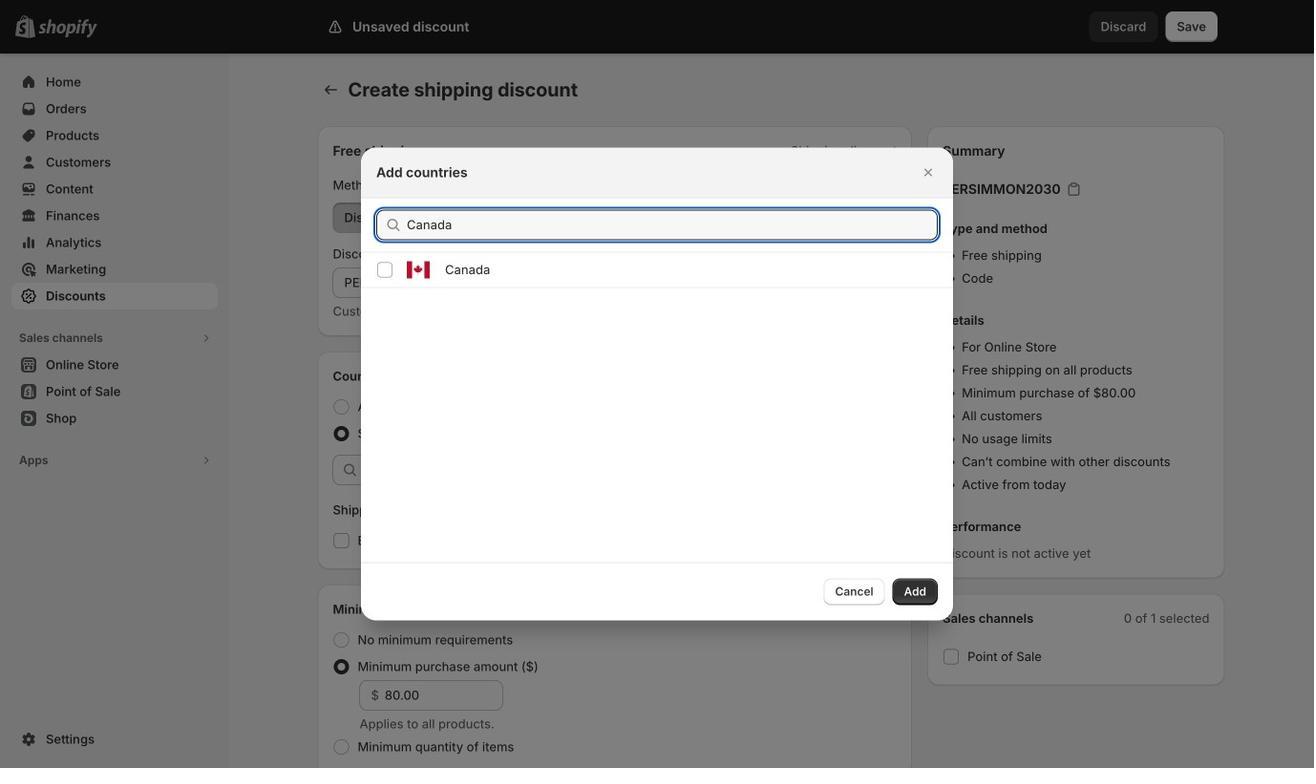 Task type: describe. For each thing, give the bounding box(es) containing it.
Search countries text field
[[407, 210, 938, 240]]

shopify image
[[38, 19, 97, 38]]



Task type: vqa. For each thing, say whether or not it's contained in the screenshot.
DIALOG
yes



Task type: locate. For each thing, give the bounding box(es) containing it.
dialog
[[0, 148, 1315, 621]]



